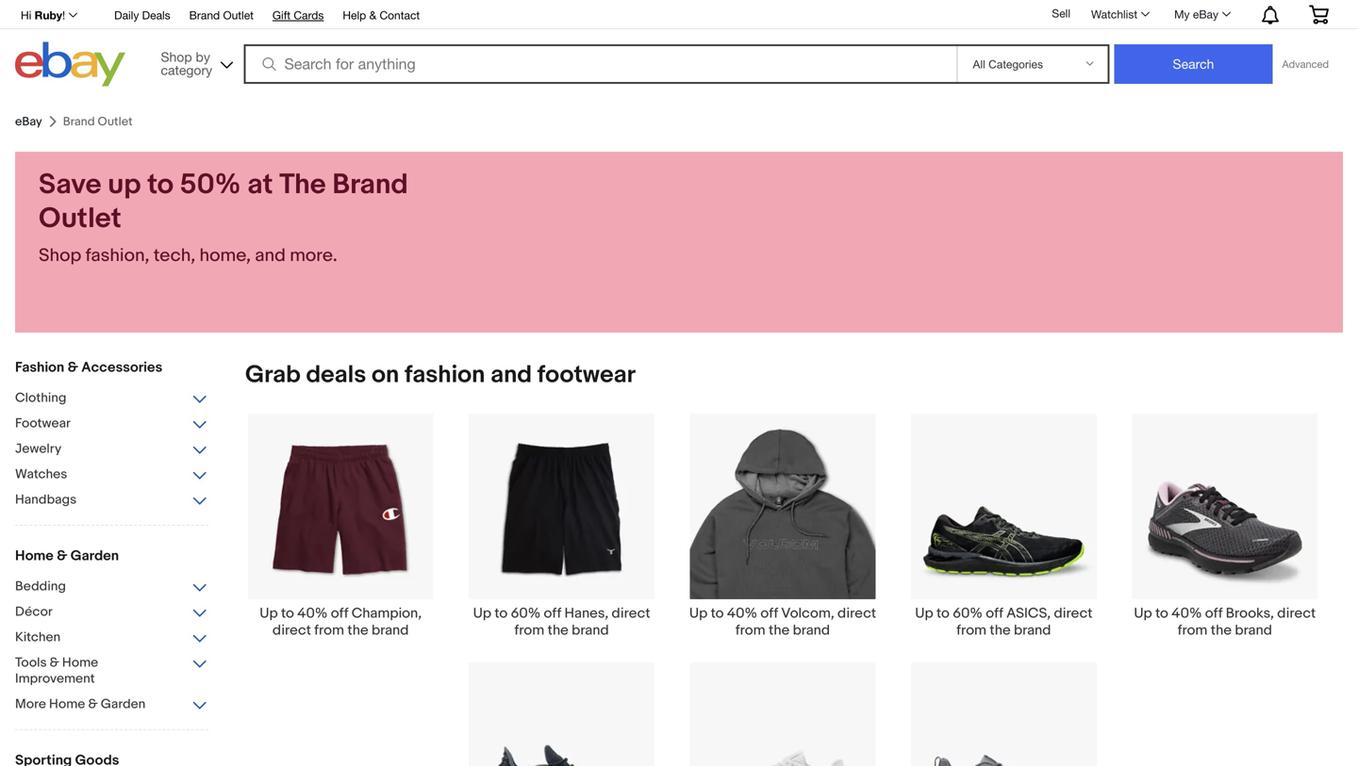 Task type: locate. For each thing, give the bounding box(es) containing it.
up inside up to 60% off asics, direct from the brand
[[915, 605, 934, 622]]

gift
[[273, 8, 291, 22]]

3 brand from the left
[[793, 622, 830, 639]]

garden
[[71, 548, 119, 565], [101, 697, 146, 713]]

off left asics,
[[986, 605, 1003, 622]]

hi ruby !
[[21, 8, 65, 22]]

5 up from the left
[[1134, 605, 1152, 622]]

1 vertical spatial home
[[62, 656, 98, 672]]

& for fashion
[[68, 359, 78, 376]]

40% for brooks,
[[1172, 605, 1202, 622]]

0 horizontal spatial brand
[[189, 8, 220, 22]]

0 vertical spatial ebay
[[1193, 8, 1219, 21]]

up to 40% off brooks, direct from the brand link
[[1115, 413, 1336, 639]]

advanced
[[1282, 58, 1329, 70]]

more
[[15, 697, 46, 713]]

ruby
[[35, 8, 62, 22]]

ebay right my
[[1193, 8, 1219, 21]]

2 from from the left
[[515, 622, 545, 639]]

more home & garden button
[[15, 697, 208, 715]]

1 40% from the left
[[297, 605, 328, 622]]

brooks,
[[1226, 605, 1274, 622]]

direct inside up to 40% off brooks, direct from the brand
[[1277, 605, 1316, 622]]

from inside the up to 40% off champion, direct from the brand
[[314, 622, 344, 639]]

0 horizontal spatial 60%
[[511, 605, 541, 622]]

off left volcom,
[[761, 605, 778, 622]]

4 from from the left
[[957, 622, 987, 639]]

40% left volcom,
[[727, 605, 757, 622]]

the inside the up to 40% off champion, direct from the brand
[[347, 622, 368, 639]]

2 the from the left
[[548, 622, 569, 639]]

and right the fashion
[[491, 361, 532, 390]]

garden up 'bedding' dropdown button
[[71, 548, 119, 565]]

brand up by
[[189, 8, 220, 22]]

from left brooks,
[[1178, 622, 1208, 639]]

brand inside up to 60% off hanes, direct from the brand
[[572, 622, 609, 639]]

home,
[[200, 245, 251, 267]]

0 vertical spatial brand
[[189, 8, 220, 22]]

1 vertical spatial shop
[[39, 245, 81, 267]]

3 from from the left
[[736, 622, 766, 639]]

hanes,
[[565, 605, 609, 622]]

fashion & accessories
[[15, 359, 162, 376]]

to inside up to 60% off hanes, direct from the brand
[[495, 605, 508, 622]]

brand
[[372, 622, 409, 639], [572, 622, 609, 639], [793, 622, 830, 639], [1014, 622, 1051, 639], [1235, 622, 1272, 639]]

from left volcom,
[[736, 622, 766, 639]]

the for asics,
[[990, 622, 1011, 639]]

direct for up to 40% off brooks, direct from the brand
[[1277, 605, 1316, 622]]

off left champion,
[[331, 605, 348, 622]]

my
[[1174, 8, 1190, 21]]

the inside up to 40% off brooks, direct from the brand
[[1211, 622, 1232, 639]]

off
[[331, 605, 348, 622], [544, 605, 561, 622], [761, 605, 778, 622], [986, 605, 1003, 622], [1205, 605, 1223, 622]]

1 off from the left
[[331, 605, 348, 622]]

5 the from the left
[[1211, 622, 1232, 639]]

3 the from the left
[[769, 622, 790, 639]]

2 60% from the left
[[953, 605, 983, 622]]

outlet left gift
[[223, 8, 254, 22]]

1 horizontal spatial outlet
[[223, 8, 254, 22]]

up
[[260, 605, 278, 622], [473, 605, 491, 622], [689, 605, 708, 622], [915, 605, 934, 622], [1134, 605, 1152, 622]]

None submit
[[1114, 44, 1273, 84]]

!
[[62, 8, 65, 22]]

to inside up to 40% off volcom, direct from the brand
[[711, 605, 724, 622]]

kitchen button
[[15, 630, 208, 648]]

décor button
[[15, 605, 208, 623]]

1 vertical spatial brand
[[332, 168, 408, 202]]

1 vertical spatial ebay
[[15, 114, 42, 129]]

help
[[343, 8, 366, 22]]

off left hanes,
[[544, 605, 561, 622]]

4 up from the left
[[915, 605, 934, 622]]

off inside the up to 40% off champion, direct from the brand
[[331, 605, 348, 622]]

0 vertical spatial and
[[255, 245, 286, 267]]

brand outlet link
[[189, 6, 254, 26]]

1 horizontal spatial 40%
[[727, 605, 757, 622]]

60% left asics,
[[953, 605, 983, 622]]

home & garden
[[15, 548, 119, 565]]

watches button
[[15, 467, 208, 485]]

the inside up to 60% off hanes, direct from the brand
[[548, 622, 569, 639]]

4 brand from the left
[[1014, 622, 1051, 639]]

from left champion,
[[314, 622, 344, 639]]

& for home
[[57, 548, 67, 565]]

direct inside up to 60% off asics, direct from the brand
[[1054, 605, 1093, 622]]

to inside the up to 40% off champion, direct from the brand
[[281, 605, 294, 622]]

brand for volcom,
[[793, 622, 830, 639]]

2 40% from the left
[[727, 605, 757, 622]]

60% left hanes,
[[511, 605, 541, 622]]

1 horizontal spatial brand
[[332, 168, 408, 202]]

off left brooks,
[[1205, 605, 1223, 622]]

40%
[[297, 605, 328, 622], [727, 605, 757, 622], [1172, 605, 1202, 622]]

brand
[[189, 8, 220, 22], [332, 168, 408, 202]]

to for up to 60% off hanes, direct from the brand
[[495, 605, 508, 622]]

up to 40% off volcom, direct from the brand link
[[672, 413, 893, 639]]

accessories
[[81, 359, 162, 376]]

and inside 'save up to 50% at the brand outlet shop fashion, tech, home, and more.'
[[255, 245, 286, 267]]

direct for up to 60% off asics, direct from the brand
[[1054, 605, 1093, 622]]

2 vertical spatial home
[[49, 697, 85, 713]]

0 horizontal spatial shop
[[39, 245, 81, 267]]

0 horizontal spatial and
[[255, 245, 286, 267]]

from left asics,
[[957, 622, 987, 639]]

4 off from the left
[[986, 605, 1003, 622]]

help & contact
[[343, 8, 420, 22]]

advanced link
[[1273, 45, 1339, 83]]

2 off from the left
[[544, 605, 561, 622]]

1 vertical spatial outlet
[[39, 202, 121, 236]]

1 horizontal spatial ebay
[[1193, 8, 1219, 21]]

gift cards link
[[273, 6, 324, 26]]

volcom,
[[781, 605, 835, 622]]

shop by category banner
[[10, 0, 1343, 91]]

home down kitchen "dropdown button"
[[62, 656, 98, 672]]

& right help
[[369, 8, 377, 22]]

watchlist link
[[1081, 3, 1158, 25]]

fashion
[[15, 359, 64, 376]]

outlet up fashion,
[[39, 202, 121, 236]]

to
[[147, 168, 174, 202], [281, 605, 294, 622], [495, 605, 508, 622], [711, 605, 724, 622], [937, 605, 950, 622], [1156, 605, 1169, 622]]

deals
[[142, 8, 170, 22]]

direct for up to 60% off hanes, direct from the brand
[[612, 605, 650, 622]]

ebay up save
[[15, 114, 42, 129]]

off inside up to 40% off brooks, direct from the brand
[[1205, 605, 1223, 622]]

2 brand from the left
[[572, 622, 609, 639]]

direct for up to 40% off champion, direct from the brand
[[273, 622, 311, 639]]

save
[[39, 168, 101, 202]]

brand inside the up to 40% off champion, direct from the brand
[[372, 622, 409, 639]]

daily deals link
[[114, 6, 170, 26]]

1 up from the left
[[260, 605, 278, 622]]

up inside up to 40% off brooks, direct from the brand
[[1134, 605, 1152, 622]]

60% inside up to 60% off asics, direct from the brand
[[953, 605, 983, 622]]

1 horizontal spatial shop
[[161, 49, 192, 65]]

brand inside up to 40% off brooks, direct from the brand
[[1235, 622, 1272, 639]]

the for champion,
[[347, 622, 368, 639]]

up to 40% off champion, direct from the brand
[[260, 605, 422, 639]]

from
[[314, 622, 344, 639], [515, 622, 545, 639], [736, 622, 766, 639], [957, 622, 987, 639], [1178, 622, 1208, 639]]

to inside up to 40% off brooks, direct from the brand
[[1156, 605, 1169, 622]]

from inside up to 40% off brooks, direct from the brand
[[1178, 622, 1208, 639]]

and left more.
[[255, 245, 286, 267]]

champion,
[[352, 605, 422, 622]]

&
[[369, 8, 377, 22], [68, 359, 78, 376], [57, 548, 67, 565], [50, 656, 59, 672], [88, 697, 98, 713]]

1 horizontal spatial 60%
[[953, 605, 983, 622]]

40% inside the up to 40% off champion, direct from the brand
[[297, 605, 328, 622]]

ebay
[[1193, 8, 1219, 21], [15, 114, 42, 129]]

up for up to 60% off hanes, direct from the brand
[[473, 605, 491, 622]]

3 40% from the left
[[1172, 605, 1202, 622]]

to inside up to 60% off asics, direct from the brand
[[937, 605, 950, 622]]

direct inside the up to 40% off champion, direct from the brand
[[273, 622, 311, 639]]

1 horizontal spatial and
[[491, 361, 532, 390]]

bedding
[[15, 579, 66, 595]]

the inside up to 40% off volcom, direct from the brand
[[769, 622, 790, 639]]

1 vertical spatial garden
[[101, 697, 146, 713]]

5 brand from the left
[[1235, 622, 1272, 639]]

bedding décor kitchen tools & home improvement more home & garden
[[15, 579, 146, 713]]

2 horizontal spatial 40%
[[1172, 605, 1202, 622]]

up for up to 40% off volcom, direct from the brand
[[689, 605, 708, 622]]

the
[[279, 168, 326, 202]]

brand inside account navigation
[[189, 8, 220, 22]]

3 up from the left
[[689, 605, 708, 622]]

garden down tools & home improvement dropdown button
[[101, 697, 146, 713]]

shop inside 'save up to 50% at the brand outlet shop fashion, tech, home, and more.'
[[39, 245, 81, 267]]

shop left fashion,
[[39, 245, 81, 267]]

brand for hanes,
[[572, 622, 609, 639]]

1 from from the left
[[314, 622, 344, 639]]

1 the from the left
[[347, 622, 368, 639]]

Search for anything text field
[[247, 46, 953, 82]]

off inside up to 60% off asics, direct from the brand
[[986, 605, 1003, 622]]

sell link
[[1044, 7, 1079, 20]]

the inside up to 60% off asics, direct from the brand
[[990, 622, 1011, 639]]

5 from from the left
[[1178, 622, 1208, 639]]

shop by category
[[161, 49, 212, 78]]

clothing button
[[15, 391, 208, 408]]

4 the from the left
[[990, 622, 1011, 639]]

outlet
[[223, 8, 254, 22], [39, 202, 121, 236]]

off inside up to 60% off hanes, direct from the brand
[[544, 605, 561, 622]]

décor
[[15, 605, 53, 621]]

from inside up to 40% off volcom, direct from the brand
[[736, 622, 766, 639]]

daily deals
[[114, 8, 170, 22]]

shop
[[161, 49, 192, 65], [39, 245, 81, 267]]

jewelry
[[15, 441, 61, 457]]

3 off from the left
[[761, 605, 778, 622]]

& inside account navigation
[[369, 8, 377, 22]]

up inside up to 40% off volcom, direct from the brand
[[689, 605, 708, 622]]

50%
[[180, 168, 241, 202]]

up for up to 40% off champion, direct from the brand
[[260, 605, 278, 622]]

up inside up to 60% off hanes, direct from the brand
[[473, 605, 491, 622]]

direct for up to 40% off volcom, direct from the brand
[[838, 605, 876, 622]]

up to 40% off volcom, direct from the brand
[[689, 605, 876, 639]]

0 horizontal spatial outlet
[[39, 202, 121, 236]]

deals
[[306, 361, 366, 390]]

from inside up to 60% off hanes, direct from the brand
[[515, 622, 545, 639]]

& up bedding on the left bottom
[[57, 548, 67, 565]]

40% inside up to 40% off volcom, direct from the brand
[[727, 605, 757, 622]]

& down tools & home improvement dropdown button
[[88, 697, 98, 713]]

list containing up to 40% off champion, direct from the brand
[[223, 413, 1343, 767]]

up to 60% off hanes, direct from the brand link
[[451, 413, 672, 639]]

direct
[[612, 605, 650, 622], [838, 605, 876, 622], [1054, 605, 1093, 622], [1277, 605, 1316, 622], [273, 622, 311, 639]]

to for up to 40% off brooks, direct from the brand
[[1156, 605, 1169, 622]]

fashion,
[[85, 245, 149, 267]]

5 off from the left
[[1205, 605, 1223, 622]]

up for up to 40% off brooks, direct from the brand
[[1134, 605, 1152, 622]]

direct inside up to 40% off volcom, direct from the brand
[[838, 605, 876, 622]]

shop left by
[[161, 49, 192, 65]]

up to 40% off champion, direct from the brand link
[[230, 413, 451, 639]]

direct inside up to 60% off hanes, direct from the brand
[[612, 605, 650, 622]]

brand inside up to 40% off volcom, direct from the brand
[[793, 622, 830, 639]]

off inside up to 40% off volcom, direct from the brand
[[761, 605, 778, 622]]

at
[[247, 168, 273, 202]]

2 up from the left
[[473, 605, 491, 622]]

brand right the
[[332, 168, 408, 202]]

brand inside up to 60% off asics, direct from the brand
[[1014, 622, 1051, 639]]

60% for asics,
[[953, 605, 983, 622]]

& right fashion on the left of page
[[68, 359, 78, 376]]

watchlist
[[1091, 8, 1138, 21]]

shop inside shop by category
[[161, 49, 192, 65]]

home up bedding on the left bottom
[[15, 548, 54, 565]]

the
[[347, 622, 368, 639], [548, 622, 569, 639], [769, 622, 790, 639], [990, 622, 1011, 639], [1211, 622, 1232, 639]]

list
[[223, 413, 1343, 767]]

the for hanes,
[[548, 622, 569, 639]]

up inside the up to 40% off champion, direct from the brand
[[260, 605, 278, 622]]

0 vertical spatial outlet
[[223, 8, 254, 22]]

1 brand from the left
[[372, 622, 409, 639]]

40% left brooks,
[[1172, 605, 1202, 622]]

40% inside up to 40% off brooks, direct from the brand
[[1172, 605, 1202, 622]]

60%
[[511, 605, 541, 622], [953, 605, 983, 622]]

up to 60% off asics, direct from the brand
[[915, 605, 1093, 639]]

0 horizontal spatial 40%
[[297, 605, 328, 622]]

footwear
[[15, 416, 71, 432]]

0 vertical spatial shop
[[161, 49, 192, 65]]

shop by category button
[[152, 42, 237, 83]]

1 60% from the left
[[511, 605, 541, 622]]

from inside up to 60% off asics, direct from the brand
[[957, 622, 987, 639]]

home down improvement on the left of page
[[49, 697, 85, 713]]

brand for brooks,
[[1235, 622, 1272, 639]]

1 vertical spatial and
[[491, 361, 532, 390]]

off for champion,
[[331, 605, 348, 622]]

0 horizontal spatial ebay
[[15, 114, 42, 129]]

up for up to 60% off asics, direct from the brand
[[915, 605, 934, 622]]

60% inside up to 60% off hanes, direct from the brand
[[511, 605, 541, 622]]

gift cards
[[273, 8, 324, 22]]

from left hanes,
[[515, 622, 545, 639]]

40% left champion,
[[297, 605, 328, 622]]



Task type: vqa. For each thing, say whether or not it's contained in the screenshot.
rightmost 'outlet'
yes



Task type: describe. For each thing, give the bounding box(es) containing it.
daily
[[114, 8, 139, 22]]

& right tools
[[50, 656, 59, 672]]

brand inside 'save up to 50% at the brand outlet shop fashion, tech, home, and more.'
[[332, 168, 408, 202]]

40% for volcom,
[[727, 605, 757, 622]]

help & contact link
[[343, 6, 420, 26]]

the for volcom,
[[769, 622, 790, 639]]

ebay inside save up to 50% at the brand outlet main content
[[15, 114, 42, 129]]

to for up to 40% off volcom, direct from the brand
[[711, 605, 724, 622]]

60% for hanes,
[[511, 605, 541, 622]]

save up to 50% at the brand outlet shop fashion, tech, home, and more.
[[39, 168, 408, 267]]

my ebay
[[1174, 8, 1219, 21]]

to inside 'save up to 50% at the brand outlet shop fashion, tech, home, and more.'
[[147, 168, 174, 202]]

your shopping cart image
[[1308, 5, 1330, 24]]

up
[[108, 168, 141, 202]]

clothing footwear jewelry watches handbags
[[15, 391, 77, 508]]

save up to 50% at the brand outlet main content
[[0, 107, 1358, 767]]

off for brooks,
[[1205, 605, 1223, 622]]

outlet inside 'save up to 50% at the brand outlet shop fashion, tech, home, and more.'
[[39, 202, 121, 236]]

footwear button
[[15, 416, 208, 434]]

cards
[[294, 8, 324, 22]]

on
[[372, 361, 399, 390]]

clothing
[[15, 391, 67, 407]]

brand for champion,
[[372, 622, 409, 639]]

from for asics,
[[957, 622, 987, 639]]

up to 60% off asics, direct from the brand link
[[893, 413, 1115, 639]]

40% for champion,
[[297, 605, 328, 622]]

watches
[[15, 467, 67, 483]]

the for brooks,
[[1211, 622, 1232, 639]]

bedding button
[[15, 579, 208, 597]]

from for volcom,
[[736, 622, 766, 639]]

tech,
[[154, 245, 195, 267]]

hi
[[21, 8, 31, 22]]

from for champion,
[[314, 622, 344, 639]]

outlet inside account navigation
[[223, 8, 254, 22]]

tools
[[15, 656, 47, 672]]

handbags button
[[15, 492, 208, 510]]

from for brooks,
[[1178, 622, 1208, 639]]

ebay inside account navigation
[[1193, 8, 1219, 21]]

to for up to 40% off champion, direct from the brand
[[281, 605, 294, 622]]

up to 60% off hanes, direct from the brand
[[473, 605, 650, 639]]

improvement
[[15, 672, 95, 688]]

footwear
[[537, 361, 636, 390]]

kitchen
[[15, 630, 61, 646]]

0 vertical spatial home
[[15, 548, 54, 565]]

fashion
[[405, 361, 485, 390]]

jewelry button
[[15, 441, 208, 459]]

contact
[[380, 8, 420, 22]]

grab deals on fashion and footwear
[[245, 361, 636, 390]]

ebay link
[[15, 114, 42, 129]]

asics,
[[1007, 605, 1051, 622]]

handbags
[[15, 492, 77, 508]]

list inside save up to 50% at the brand outlet main content
[[223, 413, 1343, 767]]

from for hanes,
[[515, 622, 545, 639]]

grab
[[245, 361, 301, 390]]

garden inside "bedding décor kitchen tools & home improvement more home & garden"
[[101, 697, 146, 713]]

off for asics,
[[986, 605, 1003, 622]]

brand for asics,
[[1014, 622, 1051, 639]]

& for help
[[369, 8, 377, 22]]

tools & home improvement button
[[15, 656, 208, 690]]

category
[[161, 62, 212, 78]]

off for volcom,
[[761, 605, 778, 622]]

off for hanes,
[[544, 605, 561, 622]]

account navigation
[[10, 0, 1343, 29]]

my ebay link
[[1164, 3, 1239, 25]]

brand outlet
[[189, 8, 254, 22]]

more.
[[290, 245, 337, 267]]

sell
[[1052, 7, 1071, 20]]

none submit inside shop by category banner
[[1114, 44, 1273, 84]]

by
[[196, 49, 210, 65]]

up to 40% off brooks, direct from the brand
[[1134, 605, 1316, 639]]

to for up to 60% off asics, direct from the brand
[[937, 605, 950, 622]]

0 vertical spatial garden
[[71, 548, 119, 565]]



